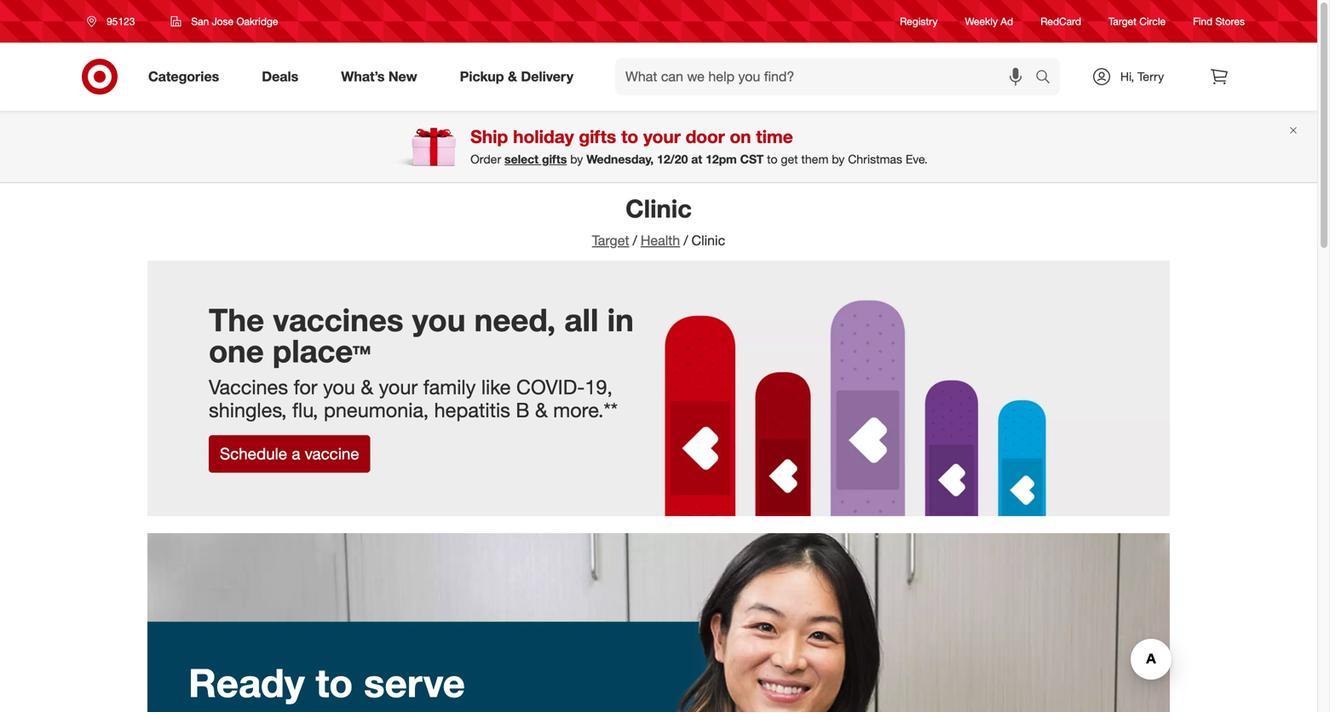 Task type: vqa. For each thing, say whether or not it's contained in the screenshot.
the RedCard
yes



Task type: describe. For each thing, give the bounding box(es) containing it.
new
[[389, 68, 417, 85]]

the
[[209, 301, 264, 339]]

1 / from the left
[[633, 232, 637, 249]]

eve.
[[906, 152, 928, 167]]

the vaccines you need, all in one place™ vaccines for you & your family like covid-19, shingles, flu, pneumonia, hepatitis b & more.**
[[209, 301, 634, 422]]

redcard
[[1041, 15, 1082, 28]]

0 horizontal spatial gifts
[[542, 152, 567, 167]]

pickup & delivery
[[460, 68, 574, 85]]

more.**
[[553, 398, 618, 422]]

b
[[516, 398, 530, 422]]

weekly
[[965, 15, 998, 28]]

1 horizontal spatial &
[[508, 68, 517, 85]]

pickup & delivery link
[[445, 58, 595, 95]]

san jose oakridge button
[[160, 6, 289, 37]]

registry link
[[900, 14, 938, 29]]

target link
[[592, 232, 629, 249]]

1 by from the left
[[570, 152, 583, 167]]

ready to serve
[[188, 659, 465, 707]]

hepatitis
[[434, 398, 510, 422]]

cst
[[740, 152, 764, 167]]

categories
[[148, 68, 219, 85]]

2 by from the left
[[832, 152, 845, 167]]

place™
[[273, 332, 371, 370]]

0 horizontal spatial &
[[361, 375, 373, 399]]

on
[[730, 126, 751, 147]]

2 horizontal spatial &
[[535, 398, 548, 422]]

wednesday,
[[587, 152, 654, 167]]

find stores
[[1193, 15, 1245, 28]]

health
[[641, 232, 680, 249]]

2 horizontal spatial to
[[767, 152, 778, 167]]

stores
[[1216, 15, 1245, 28]]

them
[[802, 152, 829, 167]]

0 vertical spatial you
[[412, 301, 466, 339]]

redcard link
[[1041, 14, 1082, 29]]

weekly ad
[[965, 15, 1014, 28]]

2 vertical spatial to
[[316, 659, 353, 707]]

ad
[[1001, 15, 1014, 28]]

what's new
[[341, 68, 417, 85]]

door
[[686, 126, 725, 147]]

search
[[1028, 70, 1069, 87]]

jose
[[212, 15, 234, 28]]

ready to serve link
[[147, 533, 1170, 713]]

your inside the vaccines you need, all in one place™ vaccines for you & your family like covid-19, shingles, flu, pneumonia, hepatitis b & more.**
[[379, 375, 418, 399]]

circle
[[1140, 15, 1166, 28]]

get
[[781, 152, 798, 167]]

12/20
[[657, 152, 688, 167]]

pickup
[[460, 68, 504, 85]]

at
[[691, 152, 702, 167]]

terry
[[1138, 69, 1164, 84]]

2 / from the left
[[684, 232, 688, 249]]

95123
[[107, 15, 135, 28]]

schedule a vaccine
[[220, 444, 359, 464]]

pneumonia,
[[324, 398, 429, 422]]

hi, terry
[[1121, 69, 1164, 84]]



Task type: locate. For each thing, give the bounding box(es) containing it.
1 horizontal spatial gifts
[[579, 126, 616, 147]]

12pm
[[706, 152, 737, 167]]

1 vertical spatial clinic
[[692, 232, 725, 249]]

1 horizontal spatial you
[[412, 301, 466, 339]]

1 vertical spatial your
[[379, 375, 418, 399]]

your inside ship holiday gifts to your door on time order select gifts by wednesday, 12/20 at 12pm cst to get them by christmas eve.
[[643, 126, 681, 147]]

gifts down holiday
[[542, 152, 567, 167]]

0 horizontal spatial /
[[633, 232, 637, 249]]

san
[[191, 15, 209, 28]]

& down the place™
[[361, 375, 373, 399]]

1 horizontal spatial your
[[643, 126, 681, 147]]

need,
[[474, 301, 556, 339]]

christmas
[[848, 152, 903, 167]]

vaccine
[[305, 444, 359, 464]]

shingles,
[[209, 398, 287, 422]]

what's
[[341, 68, 385, 85]]

vaccines
[[209, 375, 288, 399]]

to up wednesday,
[[621, 126, 638, 147]]

schedule a vaccine button
[[209, 436, 370, 473]]

/
[[633, 232, 637, 249], [684, 232, 688, 249]]

gifts up wednesday,
[[579, 126, 616, 147]]

what's new link
[[327, 58, 439, 95]]

family
[[423, 375, 476, 399]]

1 horizontal spatial to
[[621, 126, 638, 147]]

0 horizontal spatial by
[[570, 152, 583, 167]]

target
[[1109, 15, 1137, 28], [592, 232, 629, 249]]

1 vertical spatial you
[[323, 375, 355, 399]]

vaccines
[[273, 301, 404, 339]]

ship
[[471, 126, 508, 147]]

95123 button
[[76, 6, 153, 37]]

1 vertical spatial target
[[592, 232, 629, 249]]

by
[[570, 152, 583, 167], [832, 152, 845, 167]]

0 vertical spatial to
[[621, 126, 638, 147]]

hi,
[[1121, 69, 1135, 84]]

delivery
[[521, 68, 574, 85]]

target left health
[[592, 232, 629, 249]]

find
[[1193, 15, 1213, 28]]

oakridge
[[236, 15, 278, 28]]

target circle
[[1109, 15, 1166, 28]]

weekly ad link
[[965, 14, 1014, 29]]

deals link
[[247, 58, 320, 95]]

1 horizontal spatial target
[[1109, 15, 1137, 28]]

in
[[607, 301, 634, 339]]

health link
[[641, 232, 680, 249]]

19,
[[585, 375, 613, 399]]

by down holiday
[[570, 152, 583, 167]]

all
[[565, 301, 599, 339]]

target left the circle
[[1109, 15, 1137, 28]]

0 horizontal spatial target
[[592, 232, 629, 249]]

clinic up health 'link'
[[626, 193, 692, 224]]

ship holiday gifts to your door on time order select gifts by wednesday, 12/20 at 12pm cst to get them by christmas eve.
[[471, 126, 928, 167]]

&
[[508, 68, 517, 85], [361, 375, 373, 399], [535, 398, 548, 422]]

clinic right health
[[692, 232, 725, 249]]

ready
[[188, 659, 305, 707]]

one
[[209, 332, 264, 370]]

order
[[471, 152, 501, 167]]

your
[[643, 126, 681, 147], [379, 375, 418, 399]]

/ right health
[[684, 232, 688, 249]]

serve
[[364, 659, 465, 707]]

/ right target link
[[633, 232, 637, 249]]

san jose oakridge
[[191, 15, 278, 28]]

by right 'them'
[[832, 152, 845, 167]]

to left serve
[[316, 659, 353, 707]]

to
[[621, 126, 638, 147], [767, 152, 778, 167], [316, 659, 353, 707]]

gifts
[[579, 126, 616, 147], [542, 152, 567, 167]]

deals
[[262, 68, 299, 85]]

1 vertical spatial to
[[767, 152, 778, 167]]

What can we help you find? suggestions appear below search field
[[615, 58, 1040, 95]]

1 horizontal spatial by
[[832, 152, 845, 167]]

& right pickup
[[508, 68, 517, 85]]

you
[[412, 301, 466, 339], [323, 375, 355, 399]]

0 vertical spatial your
[[643, 126, 681, 147]]

flu,
[[292, 398, 318, 422]]

a
[[292, 444, 300, 464]]

search button
[[1028, 58, 1069, 99]]

categories link
[[134, 58, 241, 95]]

holiday
[[513, 126, 574, 147]]

time
[[756, 126, 793, 147]]

0 vertical spatial clinic
[[626, 193, 692, 224]]

0 vertical spatial gifts
[[579, 126, 616, 147]]

0 horizontal spatial to
[[316, 659, 353, 707]]

target inside clinic target / health / clinic
[[592, 232, 629, 249]]

covid-
[[517, 375, 585, 399]]

0 horizontal spatial your
[[379, 375, 418, 399]]

for
[[294, 375, 318, 399]]

you up family
[[412, 301, 466, 339]]

clinic
[[626, 193, 692, 224], [692, 232, 725, 249]]

& right b
[[535, 398, 548, 422]]

1 vertical spatial gifts
[[542, 152, 567, 167]]

0 vertical spatial target
[[1109, 15, 1137, 28]]

1 horizontal spatial /
[[684, 232, 688, 249]]

0 horizontal spatial you
[[323, 375, 355, 399]]

registry
[[900, 15, 938, 28]]

target circle link
[[1109, 14, 1166, 29]]

clinic target / health / clinic
[[592, 193, 725, 249]]

schedule
[[220, 444, 287, 464]]

you right for
[[323, 375, 355, 399]]

to left get on the right
[[767, 152, 778, 167]]

your up 12/20
[[643, 126, 681, 147]]

your left family
[[379, 375, 418, 399]]

like
[[481, 375, 511, 399]]

find stores link
[[1193, 14, 1245, 29]]

select
[[505, 152, 539, 167]]



